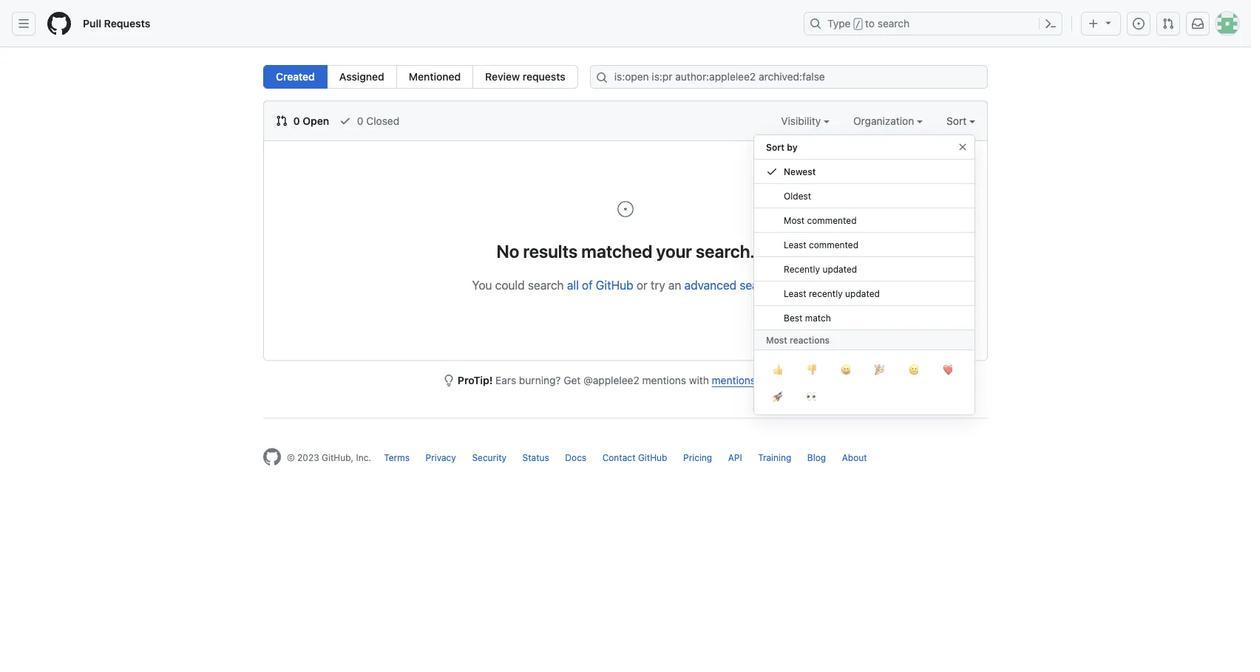 Task type: describe. For each thing, give the bounding box(es) containing it.
most for most commented
[[784, 215, 805, 226]]

👍
[[773, 364, 782, 376]]

status
[[523, 453, 549, 463]]

0 closed link
[[340, 113, 400, 129]]

least recently updated link
[[755, 282, 975, 306]]

mentions:applelee2 link
[[712, 375, 805, 387]]

notifications image
[[1192, 18, 1204, 30]]

review requests
[[485, 71, 566, 83]]

blog
[[808, 453, 826, 463]]

no results matched your search.
[[497, 241, 755, 261]]

review
[[485, 71, 520, 83]]

newest
[[784, 166, 816, 177]]

0 open link
[[276, 113, 329, 129]]

pricing
[[683, 453, 712, 463]]

with
[[689, 375, 709, 387]]

check image for 0 closed link
[[340, 115, 351, 127]]

pull
[[83, 17, 101, 30]]

could
[[495, 278, 525, 292]]

mentioned
[[409, 71, 461, 83]]

advanced search link
[[685, 278, 776, 292]]

visibility button
[[781, 113, 830, 129]]

of
[[582, 278, 593, 292]]

least recently updated
[[784, 288, 880, 299]]

contact github
[[603, 453, 668, 463]]

Issues search field
[[590, 65, 988, 89]]

best match
[[784, 313, 831, 323]]

reactions
[[790, 335, 830, 345]]

an
[[669, 278, 682, 292]]

sort button
[[947, 113, 976, 129]]

1 horizontal spatial search
[[740, 278, 776, 292]]

1 horizontal spatial git pull request image
[[1163, 18, 1175, 30]]

👀
[[807, 391, 816, 403]]

sort for sort by
[[766, 142, 785, 152]]

all
[[567, 278, 579, 292]]

ears
[[496, 375, 516, 387]]

😄
[[841, 364, 850, 376]]

most commented
[[784, 215, 857, 226]]

🚀 link
[[760, 383, 794, 410]]

0 horizontal spatial github
[[596, 278, 634, 292]]

contact github link
[[603, 453, 668, 463]]

api link
[[728, 453, 742, 463]]

you
[[472, 278, 492, 292]]

👀 link
[[794, 383, 828, 410]]

open
[[303, 115, 329, 127]]

2023
[[297, 453, 319, 463]]

organization button
[[854, 113, 923, 129]]

inc.
[[356, 453, 371, 463]]

0 open
[[291, 115, 329, 127]]

terms link
[[384, 453, 410, 463]]

oldest link
[[755, 184, 975, 209]]

protip! ears burning? get @applelee2 mentions with mentions:applelee2
[[458, 375, 805, 387]]

most commented link
[[755, 209, 975, 233]]

😄 link
[[828, 357, 863, 383]]

requests
[[104, 17, 150, 30]]

0 closed
[[354, 115, 400, 127]]

pull requests
[[83, 17, 150, 30]]

least for least commented
[[784, 240, 807, 250]]

docs
[[565, 453, 587, 463]]

sort by menu
[[754, 129, 976, 428]]

least commented link
[[755, 233, 975, 257]]

1 horizontal spatial github
[[638, 453, 668, 463]]

mentions
[[643, 375, 686, 387]]

0 vertical spatial updated
[[823, 264, 857, 274]]

results
[[523, 241, 578, 261]]

visibility
[[781, 115, 824, 127]]

pricing link
[[683, 453, 712, 463]]

0 for open
[[293, 115, 300, 127]]

type / to search
[[828, 17, 910, 30]]

light bulb image
[[443, 375, 455, 387]]

assigned link
[[327, 65, 397, 89]]

search image
[[596, 72, 608, 84]]

you could search all of github or try an advanced search .
[[472, 278, 779, 292]]

/
[[856, 19, 861, 30]]

your
[[657, 241, 692, 261]]

most reactions
[[766, 335, 830, 345]]

Search all issues text field
[[590, 65, 988, 89]]

best
[[784, 313, 803, 323]]

homepage image
[[263, 449, 281, 466]]

closed
[[366, 115, 400, 127]]

👍 link
[[760, 357, 794, 383]]

security link
[[472, 453, 507, 463]]

about
[[842, 453, 867, 463]]

close menu image
[[957, 141, 969, 153]]



Task type: vqa. For each thing, say whether or not it's contained in the screenshot.
first 0 from the left
yes



Task type: locate. For each thing, give the bounding box(es) containing it.
terms
[[384, 453, 410, 463]]

search.
[[696, 241, 755, 261]]

2 0 from the left
[[357, 115, 364, 127]]

recently updated
[[784, 264, 857, 274]]

most down best
[[766, 335, 788, 345]]

check image inside 0 closed link
[[340, 115, 351, 127]]

status link
[[523, 453, 549, 463]]

0 vertical spatial most
[[784, 215, 805, 226]]

requests
[[523, 71, 566, 83]]

pull requests element
[[263, 65, 578, 89]]

least up 'recently'
[[784, 240, 807, 250]]

least
[[784, 240, 807, 250], [784, 288, 807, 299]]

check image inside newest link
[[766, 166, 778, 178]]

sort inside popup button
[[947, 115, 967, 127]]

commented up recently updated
[[809, 240, 859, 250]]

1 horizontal spatial 0
[[357, 115, 364, 127]]

check image
[[340, 115, 351, 127], [766, 166, 778, 178]]

least right . on the top of the page
[[784, 288, 807, 299]]

1 vertical spatial issue opened image
[[617, 200, 635, 218]]

github right contact
[[638, 453, 668, 463]]

1 vertical spatial git pull request image
[[276, 115, 288, 127]]

0 horizontal spatial git pull request image
[[276, 115, 288, 127]]

least for least recently updated
[[784, 288, 807, 299]]

issue opened image right triangle down icon
[[1133, 18, 1145, 30]]

sort by
[[766, 142, 798, 152]]

no
[[497, 241, 520, 261]]

to
[[866, 17, 875, 30]]

.
[[776, 278, 779, 292]]

matched
[[582, 241, 653, 261]]

0 vertical spatial github
[[596, 278, 634, 292]]

🚀
[[773, 391, 782, 403]]

0 horizontal spatial sort
[[766, 142, 785, 152]]

1 horizontal spatial check image
[[766, 166, 778, 178]]

sort up close menu image
[[947, 115, 967, 127]]

1 vertical spatial most
[[766, 335, 788, 345]]

👎 link
[[794, 357, 828, 383]]

1 vertical spatial sort
[[766, 142, 785, 152]]

0 vertical spatial issue opened image
[[1133, 18, 1145, 30]]

try
[[651, 278, 666, 292]]

🎉
[[875, 364, 884, 376]]

0 horizontal spatial check image
[[340, 115, 351, 127]]

search right to
[[878, 17, 910, 30]]

0 horizontal spatial 0
[[293, 115, 300, 127]]

sort for sort
[[947, 115, 967, 127]]

github
[[596, 278, 634, 292], [638, 453, 668, 463]]

check image for newest link at the top
[[766, 166, 778, 178]]

commented for most commented
[[807, 215, 857, 226]]

type
[[828, 17, 851, 30]]

1 0 from the left
[[293, 115, 300, 127]]

commented up least commented
[[807, 215, 857, 226]]

recently
[[784, 264, 820, 274]]

search left all
[[528, 278, 564, 292]]

plus image
[[1088, 18, 1100, 30]]

check image right the open
[[340, 115, 351, 127]]

search
[[878, 17, 910, 30], [528, 278, 564, 292], [740, 278, 776, 292]]

sort inside menu
[[766, 142, 785, 152]]

❤️
[[943, 364, 952, 376]]

1 vertical spatial check image
[[766, 166, 778, 178]]

search down the "search."
[[740, 278, 776, 292]]

updated down recently updated link
[[846, 288, 880, 299]]

match
[[805, 313, 831, 323]]

blog link
[[808, 453, 826, 463]]

0
[[293, 115, 300, 127], [357, 115, 364, 127]]

1 vertical spatial github
[[638, 453, 668, 463]]

github right of
[[596, 278, 634, 292]]

0 vertical spatial check image
[[340, 115, 351, 127]]

most for most reactions
[[766, 335, 788, 345]]

burning?
[[519, 375, 561, 387]]

training
[[758, 453, 792, 463]]

2 least from the top
[[784, 288, 807, 299]]

0 horizontal spatial issue opened image
[[617, 200, 635, 218]]

best match link
[[755, 306, 975, 331]]

homepage image
[[47, 12, 71, 36]]

😕
[[909, 364, 918, 376]]

0 horizontal spatial search
[[528, 278, 564, 292]]

privacy link
[[426, 453, 456, 463]]

😕 link
[[897, 357, 931, 383]]

0 vertical spatial git pull request image
[[1163, 18, 1175, 30]]

about link
[[842, 453, 867, 463]]

0 left closed
[[357, 115, 364, 127]]

all of github link
[[567, 278, 634, 292]]

command palette image
[[1045, 18, 1057, 30]]

by
[[787, 142, 798, 152]]

1 vertical spatial commented
[[809, 240, 859, 250]]

issue opened image
[[1133, 18, 1145, 30], [617, 200, 635, 218]]

security
[[472, 453, 507, 463]]

0 vertical spatial least
[[784, 240, 807, 250]]

1 horizontal spatial issue opened image
[[1133, 18, 1145, 30]]

oldest
[[784, 191, 812, 201]]

commented for least commented
[[809, 240, 859, 250]]

recently
[[809, 288, 843, 299]]

github,
[[322, 453, 354, 463]]

sort
[[947, 115, 967, 127], [766, 142, 785, 152]]

git pull request image inside 0 open link
[[276, 115, 288, 127]]

1 least from the top
[[784, 240, 807, 250]]

@applelee2
[[584, 375, 640, 387]]

get
[[564, 375, 581, 387]]

api
[[728, 453, 742, 463]]

contact
[[603, 453, 636, 463]]

commented
[[807, 215, 857, 226], [809, 240, 859, 250]]

most down oldest
[[784, 215, 805, 226]]

advanced
[[685, 278, 737, 292]]

🎉 link
[[863, 357, 897, 383]]

2 horizontal spatial search
[[878, 17, 910, 30]]

most
[[784, 215, 805, 226], [766, 335, 788, 345]]

organization
[[854, 115, 917, 127]]

or
[[637, 278, 648, 292]]

issue opened image up no results matched your search.
[[617, 200, 635, 218]]

0 left the open
[[293, 115, 300, 127]]

assigned
[[339, 71, 385, 83]]

0 vertical spatial commented
[[807, 215, 857, 226]]

check image down sort by
[[766, 166, 778, 178]]

1 vertical spatial least
[[784, 288, 807, 299]]

updated
[[823, 264, 857, 274], [846, 288, 880, 299]]

recently updated link
[[755, 257, 975, 282]]

docs link
[[565, 453, 587, 463]]

git pull request image left 0 open
[[276, 115, 288, 127]]

mentions:applelee2
[[712, 375, 805, 387]]

👎
[[807, 364, 816, 376]]

❤️ link
[[931, 357, 965, 383]]

© 2023 github, inc.
[[287, 453, 371, 463]]

privacy
[[426, 453, 456, 463]]

git pull request image left notifications image
[[1163, 18, 1175, 30]]

1 horizontal spatial sort
[[947, 115, 967, 127]]

triangle down image
[[1103, 17, 1115, 28]]

0 vertical spatial sort
[[947, 115, 967, 127]]

mentioned link
[[396, 65, 474, 89]]

protip!
[[458, 375, 493, 387]]

git pull request image
[[1163, 18, 1175, 30], [276, 115, 288, 127]]

updated up least recently updated
[[823, 264, 857, 274]]

newest link
[[755, 160, 975, 184]]

1 vertical spatial updated
[[846, 288, 880, 299]]

sort left by
[[766, 142, 785, 152]]

0 for closed
[[357, 115, 364, 127]]



